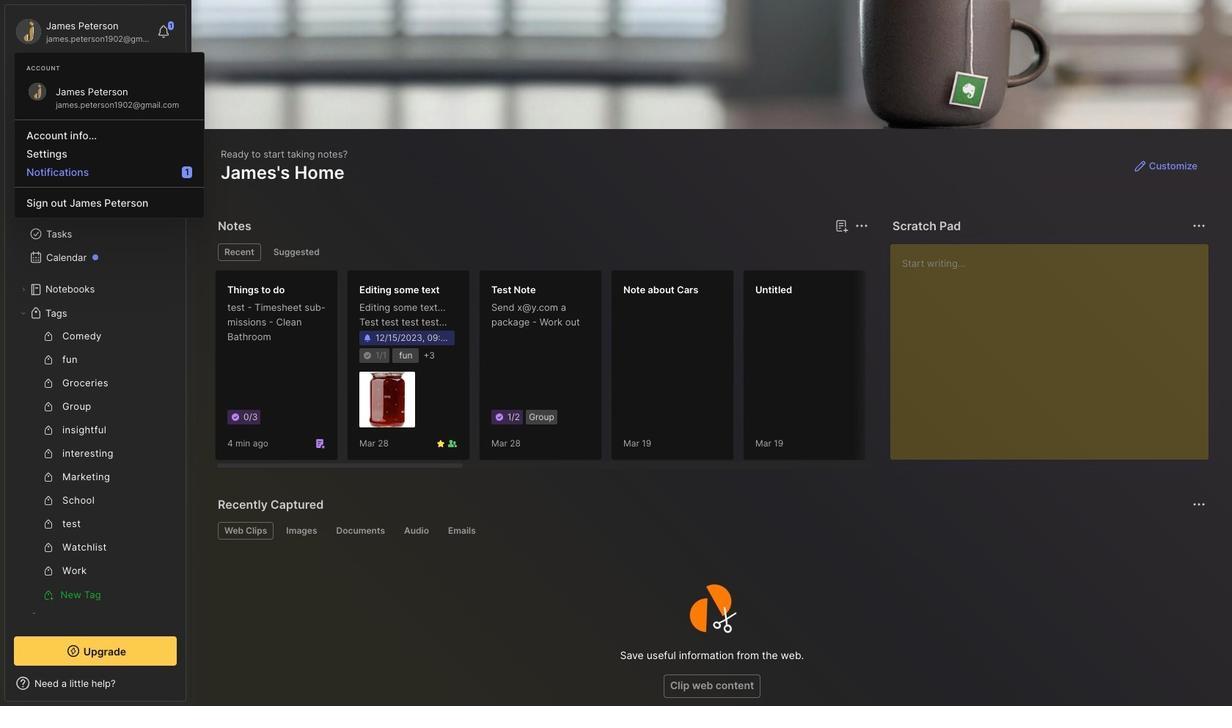 Task type: describe. For each thing, give the bounding box(es) containing it.
1 more actions image from the left
[[853, 217, 870, 235]]

dropdown list menu
[[15, 114, 204, 212]]

Account field
[[14, 17, 150, 46]]

Search text field
[[40, 75, 164, 89]]

group inside tree
[[14, 325, 168, 606]]

more actions image
[[1190, 496, 1208, 513]]

1 tab list from the top
[[218, 243, 866, 261]]

tree inside main element
[[5, 143, 186, 662]]

expand tags image
[[19, 309, 28, 318]]



Task type: locate. For each thing, give the bounding box(es) containing it.
none search field inside main element
[[40, 73, 164, 90]]

2 tab list from the top
[[218, 522, 1203, 540]]

None search field
[[40, 73, 164, 90]]

tab
[[218, 243, 261, 261], [267, 243, 326, 261], [218, 522, 274, 540], [280, 522, 324, 540], [330, 522, 392, 540], [397, 522, 436, 540], [441, 522, 482, 540]]

1 vertical spatial tab list
[[218, 522, 1203, 540]]

1 horizontal spatial more actions image
[[1190, 217, 1208, 235]]

main element
[[0, 0, 191, 706]]

2 more actions image from the left
[[1190, 217, 1208, 235]]

row group
[[215, 270, 1232, 469]]

click to collapse image
[[185, 679, 196, 697]]

tree
[[5, 143, 186, 662]]

thumbnail image
[[359, 372, 415, 428]]

group
[[14, 325, 168, 606]]

tab list
[[218, 243, 866, 261], [218, 522, 1203, 540]]

Start writing… text field
[[902, 244, 1208, 448]]

0 horizontal spatial more actions image
[[853, 217, 870, 235]]

expand notebooks image
[[19, 285, 28, 294]]

more actions image
[[853, 217, 870, 235], [1190, 217, 1208, 235]]

More actions field
[[851, 216, 872, 236], [1189, 216, 1209, 236], [1189, 494, 1209, 515]]

WHAT'S NEW field
[[5, 672, 186, 695]]

0 vertical spatial tab list
[[218, 243, 866, 261]]



Task type: vqa. For each thing, say whether or not it's contained in the screenshot.
this in the PREMIUM / 1 MONTH 10 Points You need more points to get this reward.
no



